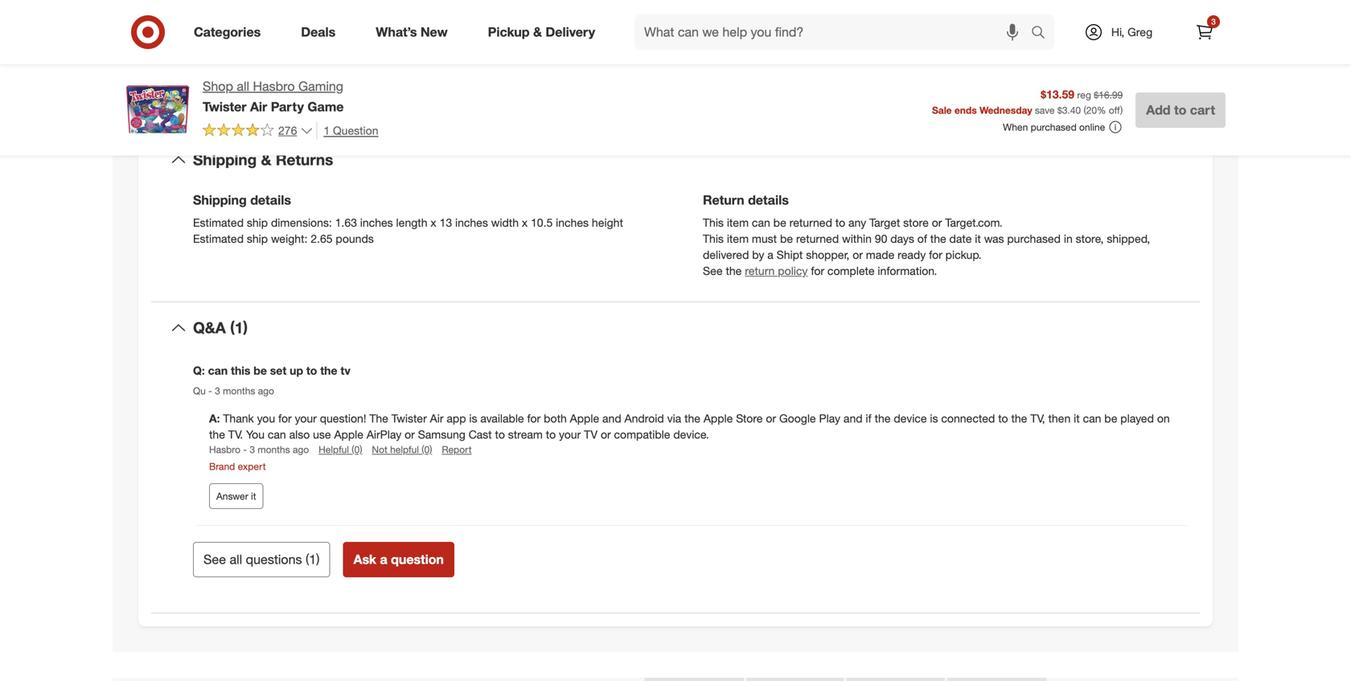 Task type: describe. For each thing, give the bounding box(es) containing it.
q&a (1)
[[193, 319, 248, 337]]

answer it
[[216, 490, 256, 502]]

hasbro - 3 months ago
[[209, 444, 309, 456]]

q&a
[[193, 319, 226, 337]]

question
[[333, 123, 378, 137]]

1.63
[[335, 216, 357, 230]]

$16.99
[[1094, 89, 1123, 101]]

1 and from the left
[[602, 411, 621, 425]]

2 this from the top
[[703, 232, 724, 246]]

1 question link
[[316, 121, 378, 140]]

by
[[752, 248, 764, 262]]

or right the store
[[766, 411, 776, 425]]

qu
[[193, 385, 206, 397]]

helpful  (0) button
[[319, 443, 362, 457]]

search button
[[1024, 14, 1063, 53]]

can right then in the bottom of the page
[[1083, 411, 1101, 425]]

via
[[667, 411, 681, 425]]

aren't
[[317, 96, 344, 110]]

helpful
[[390, 444, 419, 456]]

shipping for shipping & returns
[[193, 150, 257, 169]]

to down available at the left bottom of page
[[495, 427, 505, 442]]

if
[[866, 411, 872, 425]]

pounds
[[336, 232, 374, 246]]

helpful  (0)
[[319, 444, 362, 456]]

2 horizontal spatial apple
[[704, 411, 733, 425]]

1 vertical spatial returned
[[796, 232, 839, 246]]

0 horizontal spatial apple
[[334, 427, 364, 442]]

we
[[460, 96, 475, 110]]

13
[[440, 216, 452, 230]]

return
[[703, 192, 745, 208]]

276 link
[[203, 121, 313, 141]]

1 horizontal spatial -
[[243, 444, 247, 456]]

details for return
[[748, 192, 789, 208]]

0 vertical spatial item
[[222, 96, 243, 110]]

store,
[[1076, 232, 1104, 246]]

store
[[736, 411, 763, 425]]

pickup & delivery
[[488, 24, 595, 40]]

available
[[481, 411, 524, 425]]

off
[[1109, 104, 1120, 116]]

be inside thank you for your question!  the twister air app is available for both apple and android via the apple store or google play and if the device is connected to the tv, then it can be played on the tv.  you can also use apple airplay or samsung cast to stream to your tv or compatible device.
[[1105, 411, 1118, 425]]

10.5
[[531, 216, 553, 230]]

shop
[[203, 78, 233, 94]]

all for shop
[[237, 78, 249, 94]]

thank
[[223, 411, 254, 425]]

it.
[[580, 96, 589, 110]]

details for shipping
[[250, 192, 291, 208]]

add to cart button
[[1136, 92, 1226, 128]]

both
[[544, 411, 567, 425]]

or down within
[[853, 248, 863, 262]]

ask a question button
[[343, 542, 454, 577]]

tv.
[[228, 427, 243, 442]]

height
[[592, 216, 623, 230]]

not
[[372, 444, 387, 456]]

1 x from the left
[[431, 216, 436, 230]]

when purchased online
[[1003, 121, 1105, 133]]

shipped,
[[1107, 232, 1150, 246]]

90
[[875, 232, 887, 246]]

can inside the return details this item can be returned to any target store or target.com. this item must be returned within 90 days of the date it was purchased in store, shipped, delivered by a shipt shopper, or made ready for pickup. see the return policy for complete information.
[[752, 216, 770, 230]]

to inside the return details this item can be returned to any target store or target.com. this item must be returned within 90 days of the date it was purchased in store, shipped, delivered by a shipt shopper, or made ready for pickup. see the return policy for complete information.
[[836, 216, 845, 230]]

then
[[1048, 411, 1071, 425]]

within
[[842, 232, 872, 246]]

0 vertical spatial purchased
[[1031, 121, 1077, 133]]

return details this item can be returned to any target store or target.com. this item must be returned within 90 days of the date it was purchased in store, shipped, delivered by a shipt shopper, or made ready for pickup. see the return policy for complete information.
[[703, 192, 1150, 278]]

ask a question
[[353, 552, 444, 567]]

or right store
[[932, 216, 942, 230]]

deals
[[301, 24, 336, 40]]

all for see
[[230, 552, 242, 567]]

2 and from the left
[[844, 411, 863, 425]]

1 horizontal spatial months
[[258, 444, 290, 456]]

ago inside the q: can this be set up to the tv qu - 3 months ago
[[258, 385, 274, 397]]

2 estimated from the top
[[193, 232, 244, 246]]

if the item details above aren't accurate or complete, we want to know about it.
[[193, 96, 589, 110]]

0 horizontal spatial )
[[316, 552, 320, 567]]

store
[[903, 216, 929, 230]]

to left tv,
[[998, 411, 1008, 425]]

it inside the return details this item can be returned to any target store or target.com. this item must be returned within 90 days of the date it was purchased in store, shipped, delivered by a shipt shopper, or made ready for pickup. see the return policy for complete information.
[[975, 232, 981, 246]]

wednesday
[[980, 104, 1032, 116]]

shopper,
[[806, 248, 850, 262]]

question!
[[320, 411, 366, 425]]

cast
[[469, 427, 492, 442]]

ask
[[353, 552, 376, 567]]

%
[[1097, 104, 1106, 116]]

air inside shop all hasbro gaming twister air party game
[[250, 99, 267, 114]]

categories
[[194, 24, 261, 40]]

it inside "answer it" button
[[251, 490, 256, 502]]

target.com.
[[945, 216, 1003, 230]]

the inside the q: can this be set up to the tv qu - 3 months ago
[[320, 363, 337, 378]]

in
[[1064, 232, 1073, 246]]

delivered
[[703, 248, 749, 262]]

add to cart
[[1146, 102, 1215, 118]]

what's new
[[376, 24, 448, 40]]

0 horizontal spatial your
[[295, 411, 317, 425]]

or right tv
[[601, 427, 611, 442]]

0 horizontal spatial see
[[203, 552, 226, 567]]

twister inside thank you for your question!  the twister air app is available for both apple and android via the apple store or google play and if the device is connected to the tv, then it can be played on the tv.  you can also use apple airplay or samsung cast to stream to your tv or compatible device.
[[391, 411, 427, 425]]

or up 'helpful'
[[405, 427, 415, 442]]

question
[[391, 552, 444, 567]]

this
[[231, 363, 250, 378]]

- inside the q: can this be set up to the tv qu - 3 months ago
[[208, 385, 212, 397]]

shipping for shipping details estimated ship dimensions: 1.63 inches length x 13 inches width x 10.5 inches height estimated ship weight: 2.65 pounds
[[193, 192, 247, 208]]

2 inches from the left
[[455, 216, 488, 230]]

q&a (1) button
[[151, 302, 1200, 354]]

a inside button
[[380, 552, 387, 567]]

connected
[[941, 411, 995, 425]]

1 vertical spatial 1
[[309, 552, 316, 567]]

1 vertical spatial hasbro
[[209, 444, 241, 456]]

1 horizontal spatial apple
[[570, 411, 599, 425]]

3 inside the q: can this be set up to the tv qu - 3 months ago
[[215, 385, 220, 397]]

answer
[[216, 490, 248, 502]]

1 ship from the top
[[247, 216, 268, 230]]

3 link
[[1187, 14, 1223, 50]]

policy
[[778, 264, 808, 278]]

on
[[1157, 411, 1170, 425]]

( inside $13.59 reg $16.99 sale ends wednesday save $ 3.40 ( 20 % off )
[[1084, 104, 1086, 116]]

of
[[918, 232, 927, 246]]

weight:
[[271, 232, 308, 246]]

image of twister air party game image
[[125, 77, 190, 142]]

air inside thank you for your question!  the twister air app is available for both apple and android via the apple store or google play and if the device is connected to the tv, then it can be played on the tv.  you can also use apple airplay or samsung cast to stream to your tv or compatible device.
[[430, 411, 444, 425]]

what's new link
[[362, 14, 468, 50]]

for up stream
[[527, 411, 541, 425]]

What can we help you find? suggestions appear below search field
[[635, 14, 1035, 50]]

sale
[[932, 104, 952, 116]]

returns
[[276, 150, 333, 169]]

be up shipt at top right
[[780, 232, 793, 246]]

party
[[271, 99, 304, 114]]

helpful
[[319, 444, 349, 456]]

greg
[[1128, 25, 1153, 39]]



Task type: vqa. For each thing, say whether or not it's contained in the screenshot.
the You
yes



Task type: locate. For each thing, give the bounding box(es) containing it.
use
[[313, 427, 331, 442]]

$13.59
[[1041, 87, 1075, 101]]

3 down you on the left bottom of the page
[[250, 444, 255, 456]]

& inside dropdown button
[[261, 150, 272, 169]]

add
[[1146, 102, 1171, 118]]

1 horizontal spatial twister
[[391, 411, 427, 425]]

details
[[247, 96, 280, 110], [250, 192, 291, 208], [748, 192, 789, 208]]

0 horizontal spatial (0)
[[352, 444, 362, 456]]

item up delivered
[[727, 232, 749, 246]]

ago down set
[[258, 385, 274, 397]]

months
[[223, 385, 255, 397], [258, 444, 290, 456]]

2 x from the left
[[522, 216, 528, 230]]

0 horizontal spatial inches
[[360, 216, 393, 230]]

0 horizontal spatial (
[[306, 552, 309, 567]]

2 shipping from the top
[[193, 192, 247, 208]]

returned
[[790, 216, 832, 230], [796, 232, 839, 246]]

shipping down 276 link
[[193, 150, 257, 169]]

2 is from the left
[[930, 411, 938, 425]]

1 vertical spatial twister
[[391, 411, 427, 425]]

hasbro up brand
[[209, 444, 241, 456]]

must
[[752, 232, 777, 246]]

it inside thank you for your question!  the twister air app is available for both apple and android via the apple store or google play and if the device is connected to the tv, then it can be played on the tv.  you can also use apple airplay or samsung cast to stream to your tv or compatible device.
[[1074, 411, 1080, 425]]

2 (0) from the left
[[422, 444, 432, 456]]

apple down "question!" at left bottom
[[334, 427, 364, 442]]

0 vertical spatial twister
[[203, 99, 247, 114]]

can right q:
[[208, 363, 228, 378]]

pickup.
[[946, 248, 982, 262]]

you
[[257, 411, 275, 425]]

brand
[[209, 461, 235, 473]]

0 horizontal spatial &
[[261, 150, 272, 169]]

inches right 10.5
[[556, 216, 589, 230]]

air
[[250, 99, 267, 114], [430, 411, 444, 425]]

(0) inside not helpful  (0) button
[[422, 444, 432, 456]]

can inside the q: can this be set up to the tv qu - 3 months ago
[[208, 363, 228, 378]]

1 horizontal spatial &
[[533, 24, 542, 40]]

1 vertical spatial it
[[1074, 411, 1080, 425]]

gaming
[[298, 78, 343, 94]]

what's
[[376, 24, 417, 40]]

made
[[866, 248, 895, 262]]

0 horizontal spatial 3
[[215, 385, 220, 397]]

0 vertical spatial hasbro
[[253, 78, 295, 94]]

see left questions
[[203, 552, 226, 567]]

above
[[283, 96, 313, 110]]

2 ship from the top
[[247, 232, 268, 246]]

1 vertical spatial )
[[316, 552, 320, 567]]

1 horizontal spatial your
[[559, 427, 581, 442]]

& for pickup
[[533, 24, 542, 40]]

hasbro
[[253, 78, 295, 94], [209, 444, 241, 456]]

0 vertical spatial returned
[[790, 216, 832, 230]]

months inside the q: can this be set up to the tv qu - 3 months ago
[[223, 385, 255, 397]]

twister up the airplay
[[391, 411, 427, 425]]

x left 13
[[431, 216, 436, 230]]

0 vertical spatial (
[[1084, 104, 1086, 116]]

information.
[[878, 264, 937, 278]]

1 horizontal spatial a
[[767, 248, 774, 262]]

a:
[[209, 411, 223, 425]]

compatible
[[614, 427, 670, 442]]

details inside the shipping details estimated ship dimensions: 1.63 inches length x 13 inches width x 10.5 inches height estimated ship weight: 2.65 pounds
[[250, 192, 291, 208]]

1 horizontal spatial hasbro
[[253, 78, 295, 94]]

1 horizontal spatial and
[[844, 411, 863, 425]]

1 shipping from the top
[[193, 150, 257, 169]]

this up delivered
[[703, 232, 724, 246]]

expert
[[238, 461, 266, 473]]

length
[[396, 216, 427, 230]]

1 horizontal spatial 1
[[324, 123, 330, 137]]

you
[[246, 427, 265, 442]]

ago
[[258, 385, 274, 397], [293, 444, 309, 456]]

be left 'played' at the bottom right
[[1105, 411, 1118, 425]]

it right then in the bottom of the page
[[1074, 411, 1080, 425]]

for down 'shopper,'
[[811, 264, 824, 278]]

see down delivered
[[703, 264, 723, 278]]

1 vertical spatial 3
[[215, 385, 220, 397]]

to left any
[[836, 216, 845, 230]]

1 vertical spatial -
[[243, 444, 247, 456]]

shipping & returns
[[193, 150, 333, 169]]

inches right 13
[[455, 216, 488, 230]]

ago down also
[[293, 444, 309, 456]]

report button
[[442, 443, 472, 457]]

search
[[1024, 26, 1063, 41]]

to right up
[[306, 363, 317, 378]]

it left was
[[975, 232, 981, 246]]

1 is from the left
[[469, 411, 477, 425]]

0 horizontal spatial ago
[[258, 385, 274, 397]]

1 horizontal spatial it
[[975, 232, 981, 246]]

played
[[1121, 411, 1154, 425]]

can
[[752, 216, 770, 230], [208, 363, 228, 378], [1083, 411, 1101, 425], [268, 427, 286, 442]]

x
[[431, 216, 436, 230], [522, 216, 528, 230]]

to inside the q: can this be set up to the tv qu - 3 months ago
[[306, 363, 317, 378]]

1 (0) from the left
[[352, 444, 362, 456]]

0 horizontal spatial is
[[469, 411, 477, 425]]

1 vertical spatial months
[[258, 444, 290, 456]]

and left if
[[844, 411, 863, 425]]

1 vertical spatial estimated
[[193, 232, 244, 246]]

pickup & delivery link
[[474, 14, 615, 50]]

1 vertical spatial &
[[261, 150, 272, 169]]

3.40
[[1062, 104, 1081, 116]]

1 vertical spatial this
[[703, 232, 724, 246]]

air up the samsung
[[430, 411, 444, 425]]

see inside the return details this item can be returned to any target store or target.com. this item must be returned within 90 days of the date it was purchased in store, shipped, delivered by a shipt shopper, or made ready for pickup. see the return policy for complete information.
[[703, 264, 723, 278]]

hasbro up party
[[253, 78, 295, 94]]

ship left dimensions:
[[247, 216, 268, 230]]

estimated left weight:
[[193, 232, 244, 246]]

1
[[324, 123, 330, 137], [309, 552, 316, 567]]

item down shop
[[222, 96, 243, 110]]

all left questions
[[230, 552, 242, 567]]

1 vertical spatial air
[[430, 411, 444, 425]]

0 horizontal spatial a
[[380, 552, 387, 567]]

details up 276 link
[[247, 96, 280, 110]]

app
[[447, 411, 466, 425]]

to right add
[[1174, 102, 1187, 118]]

0 vertical spatial 1
[[324, 123, 330, 137]]

a right ask on the bottom of page
[[380, 552, 387, 567]]

0 vertical spatial 3
[[1211, 16, 1216, 27]]

3 right greg
[[1211, 16, 1216, 27]]

0 vertical spatial -
[[208, 385, 212, 397]]

0 horizontal spatial and
[[602, 411, 621, 425]]

1 estimated from the top
[[193, 216, 244, 230]]

(0) inside helpful  (0) button
[[352, 444, 362, 456]]

shipt
[[777, 248, 803, 262]]

can up must
[[752, 216, 770, 230]]

0 vertical spatial a
[[767, 248, 774, 262]]

android
[[625, 411, 664, 425]]

be inside the q: can this be set up to the tv qu - 3 months ago
[[254, 363, 267, 378]]

is right device
[[930, 411, 938, 425]]

0 vertical spatial your
[[295, 411, 317, 425]]

stream
[[508, 427, 543, 442]]

for right the you
[[278, 411, 292, 425]]

3 inches from the left
[[556, 216, 589, 230]]

1 vertical spatial item
[[727, 216, 749, 230]]

set
[[270, 363, 287, 378]]

and
[[602, 411, 621, 425], [844, 411, 863, 425]]

1 vertical spatial shipping
[[193, 192, 247, 208]]

1 vertical spatial purchased
[[1007, 232, 1061, 246]]

twister
[[203, 99, 247, 114], [391, 411, 427, 425]]

0 vertical spatial )
[[1120, 104, 1123, 116]]

& down 276 link
[[261, 150, 272, 169]]

estimated down shipping & returns
[[193, 216, 244, 230]]

months down you on the left bottom of the page
[[258, 444, 290, 456]]

0 horizontal spatial hasbro
[[209, 444, 241, 456]]

shipping down shipping & returns
[[193, 192, 247, 208]]

3 inside 'link'
[[1211, 16, 1216, 27]]

details up must
[[748, 192, 789, 208]]

shipping inside dropdown button
[[193, 150, 257, 169]]

0 horizontal spatial twister
[[203, 99, 247, 114]]

0 vertical spatial months
[[223, 385, 255, 397]]

for right ready
[[929, 248, 943, 262]]

0 vertical spatial estimated
[[193, 216, 244, 230]]

online
[[1079, 121, 1105, 133]]

0 horizontal spatial months
[[223, 385, 255, 397]]

advertisement region
[[113, 678, 1239, 681]]

thank you for your question!  the twister air app is available for both apple and android via the apple store or google play and if the device is connected to the tv, then it can be played on the tv.  you can also use apple airplay or samsung cast to stream to your tv or compatible device.
[[209, 411, 1170, 442]]

play
[[819, 411, 841, 425]]

purchased left in
[[1007, 232, 1061, 246]]

shop all hasbro gaming twister air party game
[[203, 78, 344, 114]]

this down "return"
[[703, 216, 724, 230]]

is right "app"
[[469, 411, 477, 425]]

1 vertical spatial a
[[380, 552, 387, 567]]

apple up tv
[[570, 411, 599, 425]]

1 horizontal spatial inches
[[455, 216, 488, 230]]

hasbro inside shop all hasbro gaming twister air party game
[[253, 78, 295, 94]]

0 horizontal spatial -
[[208, 385, 212, 397]]

brand expert
[[209, 461, 266, 473]]

1 inches from the left
[[360, 216, 393, 230]]

3 right qu on the left bottom
[[215, 385, 220, 397]]

2 vertical spatial item
[[727, 232, 749, 246]]

samsung
[[418, 427, 466, 442]]

2 vertical spatial 3
[[250, 444, 255, 456]]

( right questions
[[306, 552, 309, 567]]

0 vertical spatial all
[[237, 78, 249, 94]]

0 vertical spatial see
[[703, 264, 723, 278]]

1 horizontal spatial see
[[703, 264, 723, 278]]

1 down the game
[[324, 123, 330, 137]]

1 vertical spatial see
[[203, 552, 226, 567]]

apple left the store
[[704, 411, 733, 425]]

) right questions
[[316, 552, 320, 567]]

see
[[703, 264, 723, 278], [203, 552, 226, 567]]

inches up pounds
[[360, 216, 393, 230]]

x left 10.5
[[522, 216, 528, 230]]

purchased down the $
[[1031, 121, 1077, 133]]

ship
[[247, 216, 268, 230], [247, 232, 268, 246]]

1 horizontal spatial (0)
[[422, 444, 432, 456]]

hi, greg
[[1111, 25, 1153, 39]]

be up must
[[773, 216, 786, 230]]

1 horizontal spatial x
[[522, 216, 528, 230]]

2 horizontal spatial 3
[[1211, 16, 1216, 27]]

pickup
[[488, 24, 530, 40]]

air up 276 link
[[250, 99, 267, 114]]

a inside the return details this item can be returned to any target store or target.com. this item must be returned within 90 days of the date it was purchased in store, shipped, delivered by a shipt shopper, or made ready for pickup. see the return policy for complete information.
[[767, 248, 774, 262]]

ready
[[898, 248, 926, 262]]

your left tv
[[559, 427, 581, 442]]

- down you on the left bottom of the page
[[243, 444, 247, 456]]

0 horizontal spatial x
[[431, 216, 436, 230]]

it right answer
[[251, 490, 256, 502]]

) inside $13.59 reg $16.99 sale ends wednesday save $ 3.40 ( 20 % off )
[[1120, 104, 1123, 116]]

0 vertical spatial &
[[533, 24, 542, 40]]

&
[[533, 24, 542, 40], [261, 150, 272, 169]]

tv
[[584, 427, 598, 442]]

1 horizontal spatial air
[[430, 411, 444, 425]]

to inside button
[[1174, 102, 1187, 118]]

2 horizontal spatial it
[[1074, 411, 1080, 425]]

twister inside shop all hasbro gaming twister air party game
[[203, 99, 247, 114]]

1 vertical spatial ship
[[247, 232, 268, 246]]

- right qu on the left bottom
[[208, 385, 212, 397]]

device.
[[673, 427, 709, 442]]

2 vertical spatial it
[[251, 490, 256, 502]]

1 horizontal spatial is
[[930, 411, 938, 425]]

1 vertical spatial ago
[[293, 444, 309, 456]]

months down the this on the left bottom
[[223, 385, 255, 397]]

1 horizontal spatial )
[[1120, 104, 1123, 116]]

this
[[703, 216, 724, 230], [703, 232, 724, 246]]

2 horizontal spatial inches
[[556, 216, 589, 230]]

and left android on the left
[[602, 411, 621, 425]]

or right accurate
[[394, 96, 404, 110]]

to down both
[[546, 427, 556, 442]]

0 vertical spatial ago
[[258, 385, 274, 397]]

1 horizontal spatial 3
[[250, 444, 255, 456]]

20
[[1086, 104, 1097, 116]]

0 horizontal spatial air
[[250, 99, 267, 114]]

1 right questions
[[309, 552, 316, 567]]

$13.59 reg $16.99 sale ends wednesday save $ 3.40 ( 20 % off )
[[932, 87, 1123, 116]]

1 vertical spatial all
[[230, 552, 242, 567]]

details up dimensions:
[[250, 192, 291, 208]]

a right by
[[767, 248, 774, 262]]

all right shop
[[237, 78, 249, 94]]

categories link
[[180, 14, 281, 50]]

(0)
[[352, 444, 362, 456], [422, 444, 432, 456]]

to right the want
[[505, 96, 515, 110]]

details inside the return details this item can be returned to any target store or target.com. this item must be returned within 90 days of the date it was purchased in store, shipped, delivered by a shipt shopper, or made ready for pickup. see the return policy for complete information.
[[748, 192, 789, 208]]

report
[[442, 444, 472, 456]]

new
[[421, 24, 448, 40]]

for
[[929, 248, 943, 262], [811, 264, 824, 278], [278, 411, 292, 425], [527, 411, 541, 425]]

0 vertical spatial shipping
[[193, 150, 257, 169]]

return
[[745, 264, 775, 278]]

(0) down the samsung
[[422, 444, 432, 456]]

& right "pickup"
[[533, 24, 542, 40]]

1 vertical spatial (
[[306, 552, 309, 567]]

if
[[193, 96, 199, 110]]

(0) left not
[[352, 444, 362, 456]]

0 vertical spatial air
[[250, 99, 267, 114]]

& for shipping
[[261, 150, 272, 169]]

) right %
[[1120, 104, 1123, 116]]

3
[[1211, 16, 1216, 27], [215, 385, 220, 397], [250, 444, 255, 456]]

0 vertical spatial it
[[975, 232, 981, 246]]

0 vertical spatial this
[[703, 216, 724, 230]]

twister down shop
[[203, 99, 247, 114]]

device
[[894, 411, 927, 425]]

purchased
[[1031, 121, 1077, 133], [1007, 232, 1061, 246]]

be left set
[[254, 363, 267, 378]]

0 vertical spatial ship
[[247, 216, 268, 230]]

all inside shop all hasbro gaming twister air party game
[[237, 78, 249, 94]]

was
[[984, 232, 1004, 246]]

0 horizontal spatial it
[[251, 490, 256, 502]]

shipping inside the shipping details estimated ship dimensions: 1.63 inches length x 13 inches width x 10.5 inches height estimated ship weight: 2.65 pounds
[[193, 192, 247, 208]]

0 horizontal spatial 1
[[309, 552, 316, 567]]

item down "return"
[[727, 216, 749, 230]]

1 horizontal spatial (
[[1084, 104, 1086, 116]]

1 horizontal spatial ago
[[293, 444, 309, 456]]

any
[[849, 216, 866, 230]]

tv,
[[1031, 411, 1045, 425]]

1 this from the top
[[703, 216, 724, 230]]

want
[[478, 96, 502, 110]]

( right 3.40
[[1084, 104, 1086, 116]]

q: can this be set up to the tv qu - 3 months ago
[[193, 363, 350, 397]]

)
[[1120, 104, 1123, 116], [316, 552, 320, 567]]

ship left weight:
[[247, 232, 268, 246]]

your up also
[[295, 411, 317, 425]]

1 vertical spatial your
[[559, 427, 581, 442]]

airplay
[[367, 427, 402, 442]]

can down the you
[[268, 427, 286, 442]]

up
[[290, 363, 303, 378]]

shipping
[[193, 150, 257, 169], [193, 192, 247, 208]]

purchased inside the return details this item can be returned to any target store or target.com. this item must be returned within 90 days of the date it was purchased in store, shipped, delivered by a shipt shopper, or made ready for pickup. see the return policy for complete information.
[[1007, 232, 1061, 246]]

answer it button
[[209, 483, 263, 509]]



